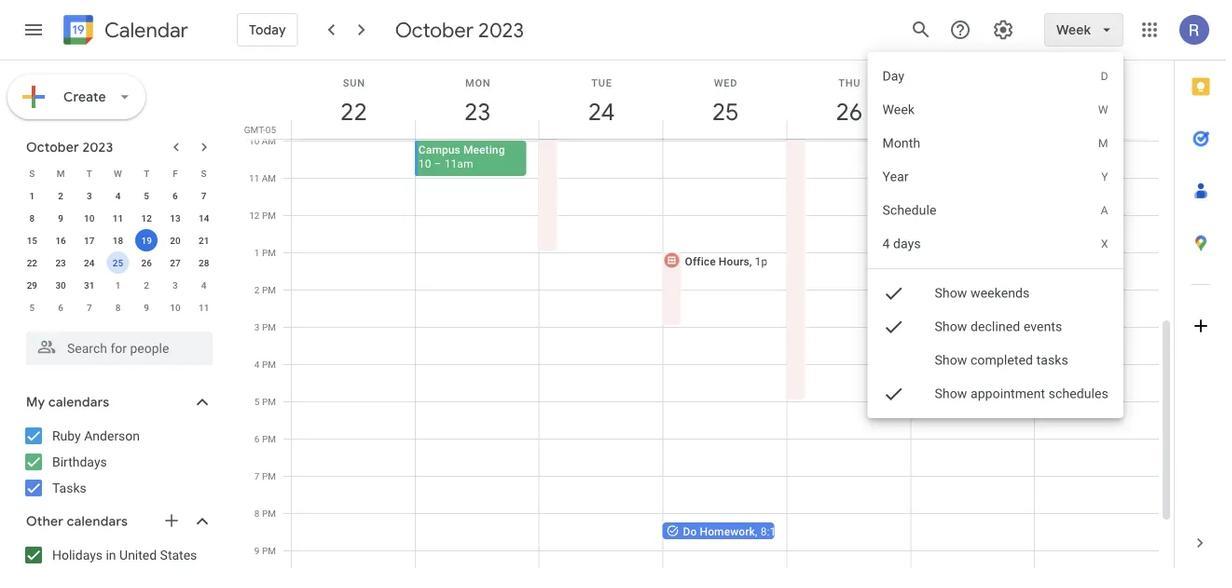 Task type: vqa. For each thing, say whether or not it's contained in the screenshot.


Task type: describe. For each thing, give the bounding box(es) containing it.
do
[[683, 526, 697, 539]]

w inside october 2023 grid
[[114, 168, 122, 179]]

22 inside 'row group'
[[27, 257, 37, 269]]

month
[[883, 136, 921, 151]]

15 element
[[21, 229, 43, 252]]

sat
[[1087, 77, 1108, 89]]

check for show declined events
[[883, 316, 905, 339]]

23 column header
[[415, 61, 540, 139]]

pm for 1 pm
[[262, 247, 276, 258]]

meeting
[[463, 143, 505, 156]]

0 horizontal spatial 2
[[58, 190, 63, 201]]

25 link
[[704, 90, 747, 133]]

homework
[[700, 526, 755, 539]]

9 pm
[[255, 546, 276, 557]]

row containing 15
[[18, 229, 218, 252]]

0 vertical spatial october 2023
[[395, 17, 524, 43]]

pm for 9 pm
[[262, 546, 276, 557]]

22 link
[[332, 90, 375, 133]]

, for homework
[[755, 526, 758, 539]]

show appointment schedules
[[935, 387, 1109, 402]]

ruby
[[52, 429, 81, 444]]

1 for the november 1 element
[[115, 280, 121, 291]]

28
[[199, 257, 209, 269]]

hours
[[719, 255, 750, 268]]

25 inside the wed 25
[[711, 97, 738, 127]]

11 am
[[249, 173, 276, 184]]

29 element
[[21, 274, 43, 297]]

week menu item
[[868, 93, 1124, 127]]

5 pm
[[255, 396, 276, 408]]

other calendars button
[[4, 507, 231, 537]]

11 for 'november 11' element
[[199, 302, 209, 313]]

1 t from the left
[[87, 168, 92, 179]]

anderson
[[84, 429, 140, 444]]

4 for 4 days
[[883, 236, 890, 252]]

14
[[199, 213, 209, 224]]

m for month
[[1099, 137, 1109, 150]]

other calendars
[[26, 514, 128, 531]]

7 pm
[[255, 471, 276, 482]]

show completed tasks
[[935, 353, 1069, 368]]

ruby anderson
[[52, 429, 140, 444]]

3 for 3 pm
[[255, 322, 260, 333]]

8 for 8 pm
[[255, 508, 260, 520]]

23 link
[[456, 90, 499, 133]]

31
[[84, 280, 95, 291]]

show declined events
[[935, 319, 1063, 335]]

wed
[[714, 77, 738, 89]]

calendars for other calendars
[[67, 514, 128, 531]]

birthdays
[[52, 455, 107, 470]]

tasks
[[1037, 353, 1069, 368]]

11 for 11 element
[[113, 213, 123, 224]]

november 6 element
[[49, 297, 72, 319]]

november 9 element
[[135, 297, 158, 319]]

8:15pm
[[761, 526, 799, 539]]

holidays
[[52, 548, 103, 563]]

26 element
[[135, 252, 158, 274]]

pm for 3 pm
[[262, 322, 276, 333]]

05
[[266, 124, 276, 135]]

week inside popup button
[[1057, 21, 1091, 38]]

Search for people text field
[[37, 332, 201, 366]]

0 vertical spatial october
[[395, 17, 474, 43]]

0 vertical spatial 8
[[29, 213, 35, 224]]

days
[[894, 236, 921, 252]]

10 for 10 element
[[84, 213, 95, 224]]

tue 24
[[587, 77, 614, 127]]

m for s
[[57, 168, 65, 179]]

18 element
[[107, 229, 129, 252]]

0 horizontal spatial 2023
[[82, 139, 113, 156]]

a
[[1101, 204, 1109, 217]]

november 8 element
[[107, 297, 129, 319]]

grid containing 22
[[239, 61, 1174, 570]]

settings menu image
[[993, 19, 1015, 41]]

11 for 11 am
[[249, 173, 260, 184]]

27
[[170, 257, 181, 269]]

1 for 1 pm
[[255, 247, 260, 258]]

16
[[55, 235, 66, 246]]

8 for november 8 element
[[115, 302, 121, 313]]

my
[[26, 395, 45, 411]]

14 element
[[193, 207, 215, 229]]

21 element
[[193, 229, 215, 252]]

2 pm
[[255, 284, 276, 296]]

17 element
[[78, 229, 101, 252]]

f
[[173, 168, 178, 179]]

holidays in united states
[[52, 548, 197, 563]]

24 element
[[78, 252, 101, 274]]

row containing 5
[[18, 297, 218, 319]]

2 for november 2 element
[[144, 280, 149, 291]]

united
[[119, 548, 157, 563]]

campus
[[419, 143, 461, 156]]

23 element
[[49, 252, 72, 274]]

6 pm
[[255, 434, 276, 445]]

, for hours
[[750, 255, 752, 268]]

4 days
[[883, 236, 921, 252]]

pm for 5 pm
[[262, 396, 276, 408]]

day
[[883, 69, 905, 84]]

november 5 element
[[21, 297, 43, 319]]

5 for november 5 element
[[29, 302, 35, 313]]

12 pm
[[249, 210, 276, 221]]

19
[[141, 235, 152, 246]]

row containing 29
[[18, 274, 218, 297]]

18
[[113, 235, 123, 246]]

appointment
[[971, 387, 1046, 402]]

10 element
[[78, 207, 101, 229]]

november 10 element
[[164, 297, 186, 319]]

d
[[1101, 70, 1109, 83]]

row group containing 1
[[18, 185, 218, 319]]

november 4 element
[[193, 274, 215, 297]]

do homework , 8:15pm
[[683, 526, 799, 539]]

1 horizontal spatial 7
[[201, 190, 207, 201]]

29
[[27, 280, 37, 291]]

22 column header
[[291, 61, 416, 139]]

0 vertical spatial 9
[[58, 213, 63, 224]]

13
[[170, 213, 181, 224]]

10 for 10 am
[[249, 135, 260, 146]]

12 for 12 pm
[[249, 210, 260, 221]]

calendar element
[[60, 11, 188, 52]]

show for show appointment schedules
[[935, 387, 968, 402]]

8 pm
[[255, 508, 276, 520]]

9 for november 9 element
[[144, 302, 149, 313]]

9 for 9 pm
[[255, 546, 260, 557]]

26 link
[[828, 90, 871, 133]]

w inside "menu item"
[[1099, 104, 1109, 117]]

6 for november 6 element
[[58, 302, 63, 313]]

year menu item
[[868, 160, 1124, 194]]

mon 23
[[463, 77, 491, 127]]

pm for 2 pm
[[262, 284, 276, 296]]

10 am
[[249, 135, 276, 146]]

show weekends
[[935, 286, 1030, 301]]

office
[[685, 255, 716, 268]]

my calendars
[[26, 395, 109, 411]]

show for show weekends
[[935, 286, 968, 301]]

main drawer image
[[22, 19, 45, 41]]

26 inside 'row group'
[[141, 257, 152, 269]]

today button
[[237, 7, 298, 52]]

thu 26
[[835, 77, 862, 127]]

am for 11 am
[[262, 173, 276, 184]]

pm for 6 pm
[[262, 434, 276, 445]]

today
[[249, 21, 286, 38]]

events
[[1024, 319, 1063, 335]]

28 element
[[193, 252, 215, 274]]

calendar
[[104, 17, 188, 43]]

month menu item
[[868, 127, 1124, 160]]

mon
[[465, 77, 491, 89]]

19, today element
[[135, 229, 158, 252]]

0 horizontal spatial october
[[26, 139, 79, 156]]

16 element
[[49, 229, 72, 252]]



Task type: locate. For each thing, give the bounding box(es) containing it.
1 horizontal spatial 6
[[173, 190, 178, 201]]

0 vertical spatial 11
[[249, 173, 260, 184]]

12 up 19
[[141, 213, 152, 224]]

7 row from the top
[[18, 297, 218, 319]]

october down 'create' popup button
[[26, 139, 79, 156]]

4 up 11 element
[[115, 190, 121, 201]]

t
[[87, 168, 92, 179], [144, 168, 149, 179]]

1 vertical spatial ,
[[755, 526, 758, 539]]

11 down the 10 am
[[249, 173, 260, 184]]

10 left – at the top left
[[419, 157, 431, 170]]

4 down 28 element
[[201, 280, 207, 291]]

0 vertical spatial m
[[1099, 137, 1109, 150]]

sun
[[343, 77, 365, 89]]

t up 10 element
[[87, 168, 92, 179]]

schedules
[[1049, 387, 1109, 402]]

weekends
[[971, 286, 1030, 301]]

0 vertical spatial w
[[1099, 104, 1109, 117]]

0 horizontal spatial week
[[883, 102, 915, 118]]

schedule menu item
[[868, 194, 1124, 228]]

check for show weekends
[[883, 283, 905, 305]]

11 down november 4 element
[[199, 302, 209, 313]]

0 horizontal spatial 6
[[58, 302, 63, 313]]

26 down 19
[[141, 257, 152, 269]]

, left 1pm
[[750, 255, 752, 268]]

1 horizontal spatial 1
[[115, 280, 121, 291]]

show completed tasks checkbox item
[[868, 291, 1124, 431]]

1 horizontal spatial 23
[[463, 97, 490, 127]]

calendars for my calendars
[[48, 395, 109, 411]]

6 down f
[[173, 190, 178, 201]]

year
[[883, 169, 909, 185]]

2 inside november 2 element
[[144, 280, 149, 291]]

pm for 7 pm
[[262, 471, 276, 482]]

show for show completed tasks
[[935, 353, 968, 368]]

october 2023 grid
[[18, 162, 218, 319]]

7 for november 7 element
[[87, 302, 92, 313]]

2 up 16 element
[[58, 190, 63, 201]]

menu containing check
[[868, 52, 1124, 431]]

2 vertical spatial check
[[883, 383, 905, 406]]

10 inside november 10 element
[[170, 302, 181, 313]]

4 inside grid
[[255, 359, 260, 370]]

my calendars button
[[4, 388, 231, 418]]

row containing 22
[[18, 252, 218, 274]]

17
[[84, 235, 95, 246]]

12 inside grid
[[249, 210, 260, 221]]

0 horizontal spatial 5
[[29, 302, 35, 313]]

check checkbox item down show completed tasks
[[868, 378, 1124, 411]]

11am
[[445, 157, 473, 170]]

9 down november 2 element
[[144, 302, 149, 313]]

am for 10 am
[[262, 135, 276, 146]]

1 vertical spatial 3
[[173, 280, 178, 291]]

1 horizontal spatial 26
[[835, 97, 862, 127]]

1 horizontal spatial t
[[144, 168, 149, 179]]

2 vertical spatial 9
[[255, 546, 260, 557]]

4 left days
[[883, 236, 890, 252]]

2 check from the top
[[883, 316, 905, 339]]

4
[[115, 190, 121, 201], [883, 236, 890, 252], [201, 280, 207, 291], [255, 359, 260, 370]]

0 horizontal spatial s
[[29, 168, 35, 179]]

2 horizontal spatial 2
[[255, 284, 260, 296]]

show inside checkbox item
[[935, 353, 968, 368]]

2 for 2 pm
[[255, 284, 260, 296]]

10 down the november 3 "element"
[[170, 302, 181, 313]]

2 check checkbox item from the top
[[868, 311, 1124, 344]]

1 vertical spatial 7
[[87, 302, 92, 313]]

7 pm from the top
[[262, 434, 276, 445]]

3 row from the top
[[18, 207, 218, 229]]

0 vertical spatial 3
[[87, 190, 92, 201]]

23 inside the mon 23
[[463, 97, 490, 127]]

10 left 05
[[249, 135, 260, 146]]

3 for the november 3 "element"
[[173, 280, 178, 291]]

0 horizontal spatial ,
[[750, 255, 752, 268]]

sun 22
[[339, 77, 366, 127]]

0 horizontal spatial m
[[57, 168, 65, 179]]

states
[[160, 548, 197, 563]]

4 days menu item
[[868, 228, 1124, 261]]

0 vertical spatial am
[[262, 135, 276, 146]]

1 horizontal spatial ,
[[755, 526, 758, 539]]

7 down the 31 element
[[87, 302, 92, 313]]

0 vertical spatial ,
[[750, 255, 752, 268]]

1 horizontal spatial 25
[[711, 97, 738, 127]]

wed 25
[[711, 77, 738, 127]]

1 vertical spatial calendars
[[67, 514, 128, 531]]

2
[[58, 190, 63, 201], [144, 280, 149, 291], [255, 284, 260, 296]]

tasks
[[52, 481, 86, 496]]

12 down 11 am
[[249, 210, 260, 221]]

1 vertical spatial october 2023
[[26, 139, 113, 156]]

t left f
[[144, 168, 149, 179]]

1 up november 8 element
[[115, 280, 121, 291]]

11
[[249, 173, 260, 184], [113, 213, 123, 224], [199, 302, 209, 313]]

4 for november 4 element
[[201, 280, 207, 291]]

0 horizontal spatial 26
[[141, 257, 152, 269]]

1 horizontal spatial 22
[[339, 97, 366, 127]]

–
[[434, 157, 442, 170]]

day menu item
[[868, 60, 1124, 93]]

2 down 26 element
[[144, 280, 149, 291]]

0 vertical spatial 23
[[463, 97, 490, 127]]

6 row from the top
[[18, 274, 218, 297]]

2 vertical spatial 3
[[255, 322, 260, 333]]

gmt-
[[244, 124, 266, 135]]

1 vertical spatial 9
[[144, 302, 149, 313]]

row group
[[18, 185, 218, 319]]

0 horizontal spatial 24
[[84, 257, 95, 269]]

24 inside row
[[84, 257, 95, 269]]

26
[[835, 97, 862, 127], [141, 257, 152, 269]]

25 cell
[[104, 252, 132, 274]]

27 element
[[164, 252, 186, 274]]

check checkbox item up show completed tasks
[[868, 311, 1124, 344]]

3 inside grid
[[255, 322, 260, 333]]

week
[[1057, 21, 1091, 38], [883, 102, 915, 118]]

october up the mon
[[395, 17, 474, 43]]

3 pm
[[255, 322, 276, 333]]

row containing s
[[18, 162, 218, 185]]

25 inside cell
[[113, 257, 123, 269]]

3 up 10 element
[[87, 190, 92, 201]]

0 horizontal spatial 22
[[27, 257, 37, 269]]

0 vertical spatial 5
[[144, 190, 149, 201]]

tue
[[592, 77, 613, 89]]

check checkbox item
[[868, 277, 1124, 311], [868, 311, 1124, 344], [868, 378, 1124, 411]]

0 vertical spatial 25
[[711, 97, 738, 127]]

5 row from the top
[[18, 252, 218, 274]]

25 down 18
[[113, 257, 123, 269]]

week inside "menu item"
[[883, 102, 915, 118]]

1 vertical spatial 2023
[[82, 139, 113, 156]]

check
[[883, 283, 905, 305], [883, 316, 905, 339], [883, 383, 905, 406]]

4 show from the top
[[935, 387, 968, 402]]

8 inside grid
[[255, 508, 260, 520]]

3 show from the top
[[935, 353, 968, 368]]

25 down wed
[[711, 97, 738, 127]]

0 horizontal spatial w
[[114, 168, 122, 179]]

10
[[249, 135, 260, 146], [419, 157, 431, 170], [84, 213, 95, 224], [170, 302, 181, 313]]

menu
[[868, 52, 1124, 431]]

0 horizontal spatial 11
[[113, 213, 123, 224]]

24 column header
[[539, 61, 664, 139]]

s right f
[[201, 168, 207, 179]]

s up 15 element
[[29, 168, 35, 179]]

calendars up in
[[67, 514, 128, 531]]

26 down thu
[[835, 97, 862, 127]]

2 vertical spatial 6
[[255, 434, 260, 445]]

5
[[144, 190, 149, 201], [29, 302, 35, 313], [255, 396, 260, 408]]

1 horizontal spatial 11
[[199, 302, 209, 313]]

2 vertical spatial 11
[[199, 302, 209, 313]]

20 element
[[164, 229, 186, 252]]

1
[[29, 190, 35, 201], [255, 247, 260, 258], [115, 280, 121, 291]]

13 element
[[164, 207, 186, 229]]

pm down 2 pm
[[262, 322, 276, 333]]

gmt-05
[[244, 124, 276, 135]]

2 vertical spatial 5
[[255, 396, 260, 408]]

row containing 1
[[18, 185, 218, 207]]

1 vertical spatial 25
[[113, 257, 123, 269]]

22
[[339, 97, 366, 127], [27, 257, 37, 269]]

2 vertical spatial 7
[[255, 471, 260, 482]]

other
[[26, 514, 64, 531]]

4 row from the top
[[18, 229, 218, 252]]

9 down 8 pm
[[255, 546, 260, 557]]

november 3 element
[[164, 274, 186, 297]]

6 for 6 pm
[[255, 434, 260, 445]]

12 inside "element"
[[141, 213, 152, 224]]

2023 up the mon
[[479, 17, 524, 43]]

3 pm from the top
[[262, 284, 276, 296]]

,
[[750, 255, 752, 268], [755, 526, 758, 539]]

, left 8:15pm
[[755, 526, 758, 539]]

m inside menu item
[[1099, 137, 1109, 150]]

5 down 4 pm
[[255, 396, 260, 408]]

9 up 16 element
[[58, 213, 63, 224]]

show left "declined"
[[935, 319, 968, 335]]

completed
[[971, 353, 1034, 368]]

declined
[[971, 319, 1021, 335]]

week button
[[1045, 7, 1124, 52]]

23 down the mon
[[463, 97, 490, 127]]

0 horizontal spatial t
[[87, 168, 92, 179]]

2 t from the left
[[144, 168, 149, 179]]

25 element
[[107, 252, 129, 274]]

2 row from the top
[[18, 185, 218, 207]]

5 pm from the top
[[262, 359, 276, 370]]

1 row from the top
[[18, 162, 218, 185]]

pm up 9 pm
[[262, 508, 276, 520]]

1 vertical spatial 8
[[115, 302, 121, 313]]

8 pm from the top
[[262, 471, 276, 482]]

0 vertical spatial 26
[[835, 97, 862, 127]]

24 inside column header
[[587, 97, 614, 127]]

30 element
[[49, 274, 72, 297]]

22 element
[[21, 252, 43, 274]]

2 horizontal spatial 6
[[255, 434, 260, 445]]

1 vertical spatial check
[[883, 316, 905, 339]]

19 cell
[[132, 229, 161, 252]]

2 vertical spatial 8
[[255, 508, 260, 520]]

grid
[[239, 61, 1174, 570]]

1 vertical spatial 22
[[27, 257, 37, 269]]

12 for 12
[[141, 213, 152, 224]]

check for show appointment schedules
[[883, 383, 905, 406]]

8 up 15 element
[[29, 213, 35, 224]]

october 2023 up the mon
[[395, 17, 524, 43]]

2 down 1 pm
[[255, 284, 260, 296]]

y
[[1102, 171, 1109, 184]]

9 pm from the top
[[262, 508, 276, 520]]

7 up the 14 element
[[201, 190, 207, 201]]

24 link
[[580, 90, 623, 133]]

8 down the november 1 element
[[115, 302, 121, 313]]

0 horizontal spatial 3
[[87, 190, 92, 201]]

24 down the tue
[[587, 97, 614, 127]]

my calendars list
[[4, 422, 231, 504]]

1 pm from the top
[[262, 210, 276, 221]]

7 up 8 pm
[[255, 471, 260, 482]]

0 horizontal spatial 1
[[29, 190, 35, 201]]

0 vertical spatial 7
[[201, 190, 207, 201]]

3 down the 27 element
[[173, 280, 178, 291]]

in
[[106, 548, 116, 563]]

15
[[27, 235, 37, 246]]

column header
[[911, 61, 1035, 139]]

row containing 8
[[18, 207, 218, 229]]

2 am from the top
[[262, 173, 276, 184]]

0 horizontal spatial october 2023
[[26, 139, 113, 156]]

22 down sun
[[339, 97, 366, 127]]

pm up 8 pm
[[262, 471, 276, 482]]

26 inside column header
[[835, 97, 862, 127]]

11 element
[[107, 207, 129, 229]]

week up month
[[883, 102, 915, 118]]

week up sat on the top right of page
[[1057, 21, 1091, 38]]

2 horizontal spatial 8
[[255, 508, 260, 520]]

0 horizontal spatial 23
[[55, 257, 66, 269]]

1 pm
[[255, 247, 276, 258]]

9 inside grid
[[255, 546, 260, 557]]

3 down 2 pm
[[255, 322, 260, 333]]

21
[[199, 235, 209, 246]]

0 vertical spatial calendars
[[48, 395, 109, 411]]

1 horizontal spatial 2023
[[479, 17, 524, 43]]

6
[[173, 190, 178, 201], [58, 302, 63, 313], [255, 434, 260, 445]]

row
[[18, 162, 218, 185], [18, 185, 218, 207], [18, 207, 218, 229], [18, 229, 218, 252], [18, 252, 218, 274], [18, 274, 218, 297], [18, 297, 218, 319]]

am up 11 am
[[262, 135, 276, 146]]

2 horizontal spatial 11
[[249, 173, 260, 184]]

pm up 7 pm
[[262, 434, 276, 445]]

22 inside column header
[[339, 97, 366, 127]]

4 inside menu item
[[883, 236, 890, 252]]

office hours , 1pm
[[685, 255, 778, 268]]

1 s from the left
[[29, 168, 35, 179]]

october 2023 down 'create' popup button
[[26, 139, 113, 156]]

1 check checkbox item from the top
[[868, 277, 1124, 311]]

create
[[63, 89, 106, 105]]

pm up 1 pm
[[262, 210, 276, 221]]

w up 11 element
[[114, 168, 122, 179]]

m up 16 element
[[57, 168, 65, 179]]

calendars up ruby
[[48, 395, 109, 411]]

7 inside grid
[[255, 471, 260, 482]]

show left completed
[[935, 353, 968, 368]]

4 pm
[[255, 359, 276, 370]]

1 up 15 element
[[29, 190, 35, 201]]

0 horizontal spatial 8
[[29, 213, 35, 224]]

am up 12 pm
[[262, 173, 276, 184]]

1 vertical spatial 1
[[255, 247, 260, 258]]

2 horizontal spatial 9
[[255, 546, 260, 557]]

22 up 29
[[27, 257, 37, 269]]

1 horizontal spatial m
[[1099, 137, 1109, 150]]

5 inside grid
[[255, 396, 260, 408]]

add other calendars image
[[162, 512, 181, 531]]

1 vertical spatial 6
[[58, 302, 63, 313]]

2 horizontal spatial 5
[[255, 396, 260, 408]]

1 vertical spatial m
[[57, 168, 65, 179]]

2023 down create
[[82, 139, 113, 156]]

2 horizontal spatial 3
[[255, 322, 260, 333]]

show for show declined events
[[935, 319, 968, 335]]

pm for 12 pm
[[262, 210, 276, 221]]

0 horizontal spatial 9
[[58, 213, 63, 224]]

pm down 8 pm
[[262, 546, 276, 557]]

check checkbox item up "declined"
[[868, 277, 1124, 311]]

1 vertical spatial october
[[26, 139, 79, 156]]

1 horizontal spatial 2
[[144, 280, 149, 291]]

6 up 7 pm
[[255, 434, 260, 445]]

0 vertical spatial 2023
[[479, 17, 524, 43]]

show left appointment
[[935, 387, 968, 402]]

11 up 18
[[113, 213, 123, 224]]

pm up 2 pm
[[262, 247, 276, 258]]

2 vertical spatial 1
[[115, 280, 121, 291]]

1 show from the top
[[935, 286, 968, 301]]

1 horizontal spatial october
[[395, 17, 474, 43]]

1pm
[[755, 255, 778, 268]]

1 check from the top
[[883, 283, 905, 305]]

1 horizontal spatial october 2023
[[395, 17, 524, 43]]

schedule
[[883, 203, 937, 218]]

november 7 element
[[78, 297, 101, 319]]

calendar heading
[[101, 17, 188, 43]]

october
[[395, 17, 474, 43], [26, 139, 79, 156]]

campus meeting 10 – 11am
[[419, 143, 505, 170]]

show
[[935, 286, 968, 301], [935, 319, 968, 335], [935, 353, 968, 368], [935, 387, 968, 402]]

4 pm from the top
[[262, 322, 276, 333]]

6 inside grid
[[255, 434, 260, 445]]

25
[[711, 97, 738, 127], [113, 257, 123, 269]]

6 pm from the top
[[262, 396, 276, 408]]

1 horizontal spatial 24
[[587, 97, 614, 127]]

create button
[[7, 75, 145, 119]]

2 pm from the top
[[262, 247, 276, 258]]

0 vertical spatial 6
[[173, 190, 178, 201]]

2023
[[479, 17, 524, 43], [82, 139, 113, 156]]

november 2 element
[[135, 274, 158, 297]]

pm for 8 pm
[[262, 508, 276, 520]]

1 horizontal spatial 8
[[115, 302, 121, 313]]

1 vertical spatial week
[[883, 102, 915, 118]]

pm down 1 pm
[[262, 284, 276, 296]]

None search field
[[0, 325, 231, 366]]

10 for november 10 element
[[170, 302, 181, 313]]

tab list
[[1175, 61, 1227, 518]]

1 horizontal spatial 9
[[144, 302, 149, 313]]

1 horizontal spatial 12
[[249, 210, 260, 221]]

4 up 5 pm
[[255, 359, 260, 370]]

m up y
[[1099, 137, 1109, 150]]

23 down 16
[[55, 257, 66, 269]]

pm up 5 pm
[[262, 359, 276, 370]]

3
[[87, 190, 92, 201], [173, 280, 178, 291], [255, 322, 260, 333]]

1 vertical spatial am
[[262, 173, 276, 184]]

pm for 4 pm
[[262, 359, 276, 370]]

8 up 9 pm
[[255, 508, 260, 520]]

7
[[201, 190, 207, 201], [87, 302, 92, 313], [255, 471, 260, 482]]

2 s from the left
[[201, 168, 207, 179]]

0 vertical spatial 22
[[339, 97, 366, 127]]

10 up 17
[[84, 213, 95, 224]]

20
[[170, 235, 181, 246]]

s
[[29, 168, 35, 179], [201, 168, 207, 179]]

6 down 30 element
[[58, 302, 63, 313]]

1 vertical spatial 26
[[141, 257, 152, 269]]

x
[[1102, 238, 1109, 251]]

1 down 12 pm
[[255, 247, 260, 258]]

0 vertical spatial 24
[[587, 97, 614, 127]]

11 inside grid
[[249, 173, 260, 184]]

1 vertical spatial w
[[114, 168, 122, 179]]

3 check checkbox item from the top
[[868, 378, 1124, 411]]

november 11 element
[[193, 297, 215, 319]]

sat column header
[[1035, 61, 1159, 139]]

november 1 element
[[107, 274, 129, 297]]

show left weekends
[[935, 286, 968, 301]]

5 down 29 element
[[29, 302, 35, 313]]

pm
[[262, 210, 276, 221], [262, 247, 276, 258], [262, 284, 276, 296], [262, 322, 276, 333], [262, 359, 276, 370], [262, 396, 276, 408], [262, 434, 276, 445], [262, 471, 276, 482], [262, 508, 276, 520], [262, 546, 276, 557]]

8
[[29, 213, 35, 224], [115, 302, 121, 313], [255, 508, 260, 520]]

7 for 7 pm
[[255, 471, 260, 482]]

10 pm from the top
[[262, 546, 276, 557]]

31 element
[[78, 274, 101, 297]]

1 am from the top
[[262, 135, 276, 146]]

m inside october 2023 grid
[[57, 168, 65, 179]]

2 inside grid
[[255, 284, 260, 296]]

w down sat on the top right of page
[[1099, 104, 1109, 117]]

12 element
[[135, 207, 158, 229]]

10 inside campus meeting 10 – 11am
[[419, 157, 431, 170]]

october 2023
[[395, 17, 524, 43], [26, 139, 113, 156]]

pm down 4 pm
[[262, 396, 276, 408]]

1 inside the november 1 element
[[115, 280, 121, 291]]

26 column header
[[787, 61, 912, 139]]

1 vertical spatial 11
[[113, 213, 123, 224]]

5 for 5 pm
[[255, 396, 260, 408]]

0 horizontal spatial 12
[[141, 213, 152, 224]]

0 horizontal spatial 25
[[113, 257, 123, 269]]

3 check from the top
[[883, 383, 905, 406]]

5 up 12 "element"
[[144, 190, 149, 201]]

1 vertical spatial 24
[[84, 257, 95, 269]]

3 inside "element"
[[173, 280, 178, 291]]

0 horizontal spatial 7
[[87, 302, 92, 313]]

30
[[55, 280, 66, 291]]

10 inside 10 element
[[84, 213, 95, 224]]

23 inside "element"
[[55, 257, 66, 269]]

2 show from the top
[[935, 319, 968, 335]]

24 up 31
[[84, 257, 95, 269]]

25 column header
[[663, 61, 788, 139]]

4 for 4 pm
[[255, 359, 260, 370]]

1 horizontal spatial 3
[[173, 280, 178, 291]]



